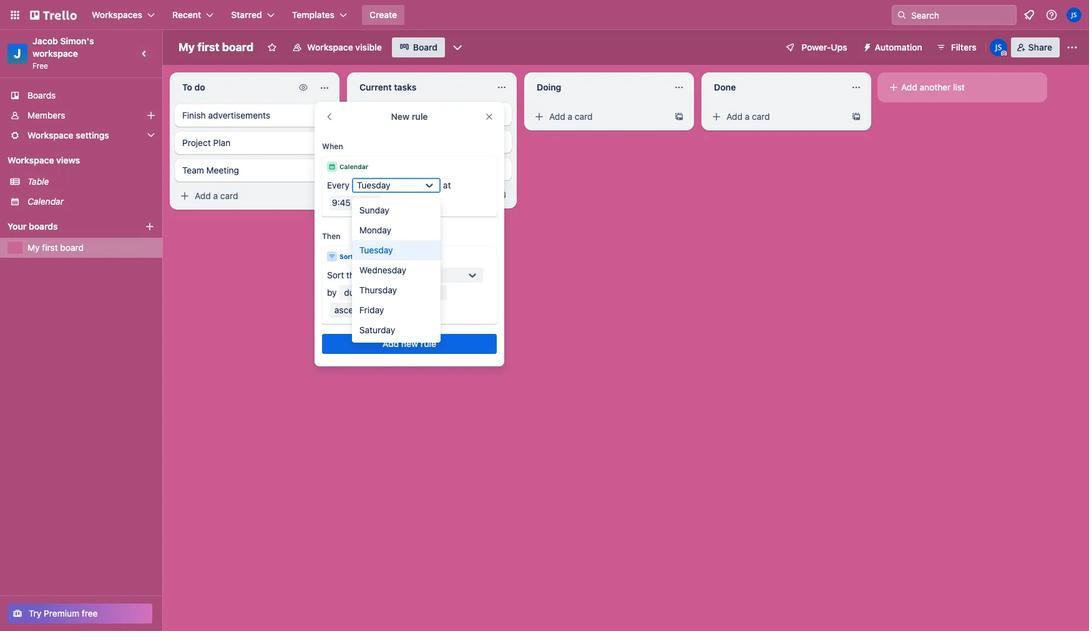 Task type: describe. For each thing, give the bounding box(es) containing it.
board link
[[392, 37, 445, 57]]

my first board link
[[27, 242, 155, 254]]

add new rule
[[383, 338, 436, 349]]

filters
[[951, 42, 977, 52]]

jacob simon's workspace link
[[32, 36, 96, 59]]

To do text field
[[175, 77, 292, 97]]

try premium free button
[[7, 604, 152, 624]]

add for "add a card" link underneath done text box
[[727, 111, 743, 122]]

finish advertisements for current tasks text box
[[360, 109, 448, 119]]

meeting for "add a card" link above sunday
[[384, 164, 416, 174]]

j link
[[7, 44, 27, 64]]

0 vertical spatial rule
[[412, 111, 428, 122]]

list for add another list
[[953, 82, 965, 92]]

search image
[[897, 10, 907, 20]]

0 vertical spatial tuesday
[[357, 180, 391, 190]]

ups
[[831, 42, 847, 52]]

settings
[[76, 130, 109, 140]]

card for "add a card" link below doing text field
[[575, 111, 593, 122]]

calendar link
[[27, 195, 155, 208]]

sm image inside add another list link
[[888, 81, 900, 94]]

finish for finish advertisements link associated with to do text box
[[182, 110, 206, 120]]

share button
[[1011, 37, 1060, 57]]

rule inside button
[[421, 338, 436, 349]]

add a card down plan
[[195, 190, 238, 201]]

then
[[322, 232, 341, 241]]

0 notifications image
[[1022, 7, 1037, 22]]

star or unstar board image
[[267, 42, 277, 52]]

table link
[[27, 175, 155, 188]]

primary element
[[0, 0, 1089, 30]]

add a card up sunday
[[372, 189, 415, 200]]

table
[[27, 176, 49, 187]]

finish for finish advertisements link for current tasks text box
[[360, 109, 383, 119]]

boards link
[[0, 86, 162, 105]]

show menu image
[[1066, 41, 1079, 54]]

1 vertical spatial my first board
[[27, 242, 84, 253]]

recent button
[[165, 5, 221, 25]]

workspace settings
[[27, 130, 109, 140]]

workspaces button
[[84, 5, 162, 25]]

board
[[413, 42, 438, 52]]

team for to do text box
[[182, 165, 204, 175]]

a for "add a card" link above sunday
[[390, 189, 395, 200]]

advertisements for to do text box
[[208, 110, 270, 120]]

Board name text field
[[172, 37, 260, 57]]

Doing text field
[[529, 77, 667, 97]]

a for "add a card" link below doing text field
[[568, 111, 572, 122]]

workspaces
[[92, 9, 142, 20]]

at
[[443, 180, 451, 190]]

create from template… image
[[851, 112, 861, 122]]

Done text field
[[707, 77, 844, 97]]

a for "add a card" link under "project plan" link
[[213, 190, 218, 201]]

Search field
[[907, 6, 1016, 24]]

1 vertical spatial jacob simon (jacobsimon16) image
[[990, 39, 1007, 56]]

the
[[346, 270, 359, 280]]

0 vertical spatial calendar
[[340, 163, 368, 170]]

members
[[27, 110, 65, 120]]

add left another
[[901, 82, 917, 92]]

create
[[370, 9, 397, 20]]

simon's
[[60, 36, 94, 46]]

add for "add a card" link above sunday
[[372, 189, 388, 200]]

boards
[[29, 221, 58, 232]]

workspace
[[32, 48, 78, 59]]

date
[[362, 287, 380, 298]]

sunday
[[359, 205, 389, 215]]

automation button
[[857, 37, 930, 57]]

try premium free
[[29, 608, 98, 619]]

automation
[[875, 42, 922, 52]]

my inside text box
[[179, 41, 195, 54]]

card for "add a card" link above sunday
[[398, 189, 415, 200]]

by
[[327, 287, 337, 298]]

members link
[[0, 105, 162, 125]]

workspace settings button
[[0, 125, 162, 145]]

views
[[56, 155, 80, 165]]

list for sort the list
[[362, 270, 373, 280]]

j
[[14, 46, 21, 61]]

sm image inside automation button
[[857, 37, 875, 55]]

templates button
[[284, 5, 355, 25]]

team meeting for "add a card" link above sunday
[[360, 164, 416, 174]]

jacob simon (jacobsimon16) image inside primary element
[[1067, 7, 1082, 22]]

templates
[[292, 9, 335, 20]]

friday
[[359, 305, 384, 315]]

team meeting link for "add a card" link above sunday
[[352, 158, 512, 180]]

team meeting link for "add a card" link under "project plan" link
[[175, 159, 335, 182]]

0 horizontal spatial first
[[42, 242, 58, 253]]

share
[[1028, 42, 1052, 52]]

project
[[182, 137, 211, 148]]

card for "add a card" link under "project plan" link
[[220, 190, 238, 201]]



Task type: locate. For each thing, give the bounding box(es) containing it.
calendar
[[340, 163, 368, 170], [27, 196, 64, 207]]

my first board down recent popup button
[[179, 41, 253, 54]]

calendar down table
[[27, 196, 64, 207]]

team meeting link down new rule
[[352, 158, 512, 180]]

1 horizontal spatial team meeting
[[360, 164, 416, 174]]

workspace visible button
[[285, 37, 389, 57]]

workspace up table
[[7, 155, 54, 165]]

add board image
[[145, 222, 155, 232]]

workspace inside button
[[307, 42, 353, 52]]

1 vertical spatial rule
[[421, 338, 436, 349]]

rule
[[412, 111, 428, 122], [421, 338, 436, 349]]

to
[[381, 270, 391, 280]]

a for "add a card" link underneath done text box
[[745, 111, 750, 122]]

list
[[953, 82, 965, 92], [362, 270, 373, 280]]

saturday
[[359, 325, 395, 335]]

finish advertisements down current tasks text box
[[360, 109, 448, 119]]

1 horizontal spatial my
[[179, 41, 195, 54]]

boards
[[27, 90, 56, 100]]

sort up 'sort the list'
[[340, 253, 353, 260]]

card left the at
[[398, 189, 415, 200]]

meeting for "add a card" link under "project plan" link
[[206, 165, 239, 175]]

new
[[401, 338, 418, 349]]

0 vertical spatial my first board
[[179, 41, 253, 54]]

workspace navigation collapse icon image
[[136, 45, 154, 62]]

first down "boards" on the left top of page
[[42, 242, 58, 253]]

create from template… image left sm image
[[674, 112, 684, 122]]

1 vertical spatial first
[[42, 242, 58, 253]]

this member is an admin of this board. image
[[1001, 51, 1007, 56]]

board down "starred"
[[222, 41, 253, 54]]

1 horizontal spatial team meeting link
[[352, 158, 512, 180]]

power-
[[802, 42, 831, 52]]

create from template… image right the at
[[497, 190, 507, 200]]

recent
[[172, 9, 201, 20]]

workspace inside popup button
[[27, 130, 73, 140]]

board down your boards with 1 items element
[[60, 242, 84, 253]]

a up monday
[[390, 189, 395, 200]]

team meeting link down "project plan" link
[[175, 159, 335, 182]]

1 horizontal spatial first
[[197, 41, 219, 54]]

power-ups button
[[777, 37, 855, 57]]

add a card link up sunday
[[352, 186, 492, 203]]

add another list link
[[883, 77, 1042, 97]]

1 horizontal spatial list
[[953, 82, 965, 92]]

add down the "project plan"
[[195, 190, 211, 201]]

workspace views
[[7, 155, 80, 165]]

0 horizontal spatial board
[[60, 242, 84, 253]]

sort the list
[[327, 270, 373, 280]]

your boards with 1 items element
[[7, 219, 126, 234]]

add up sunday
[[372, 189, 388, 200]]

premium
[[44, 608, 79, 619]]

0 vertical spatial list
[[953, 82, 965, 92]]

1 vertical spatial my
[[27, 242, 40, 253]]

add
[[901, 82, 917, 92], [549, 111, 565, 122], [727, 111, 743, 122], [372, 189, 388, 200], [195, 190, 211, 201], [383, 338, 399, 349]]

another
[[920, 82, 951, 92]]

1 horizontal spatial team
[[360, 164, 381, 174]]

meeting down plan
[[206, 165, 239, 175]]

finish advertisements link up "project plan" link
[[175, 104, 335, 127]]

try
[[29, 608, 41, 619]]

a down doing text field
[[568, 111, 572, 122]]

list right the
[[362, 270, 373, 280]]

board inside text box
[[222, 41, 253, 54]]

finish up the project
[[182, 110, 206, 120]]

card down doing text field
[[575, 111, 593, 122]]

workspace
[[307, 42, 353, 52], [27, 130, 73, 140], [7, 155, 54, 165]]

0 horizontal spatial finish advertisements link
[[175, 104, 335, 127]]

sort for sort the list
[[327, 270, 344, 280]]

tuesday
[[357, 180, 391, 190], [359, 245, 393, 255]]

jacob
[[32, 36, 58, 46]]

0 horizontal spatial meeting
[[206, 165, 239, 175]]

Current tasks text field
[[352, 77, 489, 97]]

plan
[[213, 137, 230, 148]]

team meeting for "add a card" link under "project plan" link
[[182, 165, 239, 175]]

ascending
[[334, 305, 376, 315]]

finish
[[360, 109, 383, 119], [182, 110, 206, 120]]

add inside button
[[383, 338, 399, 349]]

0 vertical spatial first
[[197, 41, 219, 54]]

sm image
[[857, 37, 875, 55], [297, 81, 310, 94], [888, 81, 900, 94], [533, 110, 546, 123], [356, 189, 368, 201], [179, 190, 191, 202]]

add a card
[[549, 111, 593, 122], [727, 111, 770, 122], [372, 189, 415, 200], [195, 190, 238, 201]]

do
[[393, 270, 403, 280]]

0 horizontal spatial finish advertisements
[[182, 110, 270, 120]]

team meeting down the "project plan"
[[182, 165, 239, 175]]

1 vertical spatial calendar
[[27, 196, 64, 207]]

open information menu image
[[1045, 9, 1058, 21]]

add left new on the bottom left of page
[[383, 338, 399, 349]]

advertisements
[[385, 109, 448, 119], [208, 110, 270, 120]]

my down your boards
[[27, 242, 40, 253]]

team down the project
[[182, 165, 204, 175]]

1 vertical spatial list
[[362, 270, 373, 280]]

jacob simon (jacobsimon16) image
[[1067, 7, 1082, 22], [990, 39, 1007, 56]]

card for "add a card" link underneath done text box
[[752, 111, 770, 122]]

list right another
[[953, 82, 965, 92]]

when
[[322, 142, 343, 151]]

board
[[222, 41, 253, 54], [60, 242, 84, 253]]

add a card link down "project plan" link
[[175, 187, 315, 205]]

due date
[[344, 287, 380, 298]]

create from template… image down every
[[320, 191, 330, 201]]

a
[[568, 111, 572, 122], [745, 111, 750, 122], [390, 189, 395, 200], [213, 190, 218, 201]]

0 horizontal spatial team
[[182, 165, 204, 175]]

add a card link
[[529, 108, 669, 125], [707, 108, 846, 125], [352, 186, 492, 203], [175, 187, 315, 205]]

0 horizontal spatial finish
[[182, 110, 206, 120]]

1 vertical spatial tuesday
[[359, 245, 393, 255]]

team for current tasks text box
[[360, 164, 381, 174]]

0 vertical spatial board
[[222, 41, 253, 54]]

sort
[[340, 253, 353, 260], [327, 270, 344, 280]]

0 horizontal spatial advertisements
[[208, 110, 270, 120]]

1 vertical spatial workspace
[[27, 130, 73, 140]]

calendar up every
[[340, 163, 368, 170]]

add a card down doing text field
[[549, 111, 593, 122]]

None text field
[[329, 195, 381, 210]]

create from template… image for "add a card" link below doing text field
[[674, 112, 684, 122]]

meeting up sunday
[[384, 164, 416, 174]]

new rule
[[391, 111, 428, 122]]

customize views image
[[451, 41, 464, 54]]

add new rule button
[[322, 334, 497, 354]]

back to home image
[[30, 5, 77, 25]]

add down doing text field
[[549, 111, 565, 122]]

wednesday
[[359, 265, 406, 275]]

finish advertisements link
[[352, 103, 512, 125], [175, 104, 335, 127]]

power-ups
[[802, 42, 847, 52]]

add for "add a card" link below doing text field
[[549, 111, 565, 122]]

a down plan
[[213, 190, 218, 201]]

advertisements down current tasks text box
[[385, 109, 448, 119]]

advertisements for current tasks text box
[[385, 109, 448, 119]]

my down recent
[[179, 41, 195, 54]]

filters button
[[932, 37, 980, 57]]

jacob simon (jacobsimon16) image right open information menu image at the right of the page
[[1067, 7, 1082, 22]]

finish left new
[[360, 109, 383, 119]]

your
[[7, 221, 27, 232]]

2 vertical spatial workspace
[[7, 155, 54, 165]]

1 horizontal spatial finish advertisements
[[360, 109, 448, 119]]

2 horizontal spatial create from template… image
[[674, 112, 684, 122]]

project plan
[[182, 137, 230, 148]]

finish advertisements link for current tasks text box
[[352, 103, 512, 125]]

team
[[360, 164, 381, 174], [182, 165, 204, 175]]

sort for sort
[[340, 253, 353, 260]]

0 horizontal spatial create from template… image
[[320, 191, 330, 201]]

team meeting link
[[352, 158, 512, 180], [175, 159, 335, 182]]

tuesday up sunday
[[357, 180, 391, 190]]

my
[[179, 41, 195, 54], [27, 242, 40, 253]]

0 horizontal spatial calendar
[[27, 196, 64, 207]]

workspace for workspace settings
[[27, 130, 73, 140]]

0 horizontal spatial list
[[362, 270, 373, 280]]

to do
[[381, 270, 403, 280]]

finish advertisements link down current tasks text box
[[352, 103, 512, 125]]

starred
[[231, 9, 262, 20]]

calendar inside 'link'
[[27, 196, 64, 207]]

0 horizontal spatial team meeting link
[[175, 159, 335, 182]]

rule right new
[[412, 111, 428, 122]]

jacob simon's workspace free
[[32, 36, 96, 71]]

card down done text box
[[752, 111, 770, 122]]

project plan link
[[175, 132, 335, 154]]

0 horizontal spatial jacob simon (jacobsimon16) image
[[990, 39, 1007, 56]]

my first board down your boards with 1 items element
[[27, 242, 84, 253]]

finish advertisements for to do text box
[[182, 110, 270, 120]]

first
[[197, 41, 219, 54], [42, 242, 58, 253]]

workspace down members at the left of the page
[[27, 130, 73, 140]]

sort left the
[[327, 270, 344, 280]]

monday
[[359, 225, 391, 235]]

rule right new on the bottom left of page
[[421, 338, 436, 349]]

tuesday down monday
[[359, 245, 393, 255]]

first inside text box
[[197, 41, 219, 54]]

starred button
[[224, 5, 282, 25]]

add a card right sm image
[[727, 111, 770, 122]]

free
[[82, 608, 98, 619]]

add a card link down done text box
[[707, 108, 846, 125]]

0 vertical spatial workspace
[[307, 42, 353, 52]]

1 vertical spatial board
[[60, 242, 84, 253]]

0 horizontal spatial my
[[27, 242, 40, 253]]

1 horizontal spatial create from template… image
[[497, 190, 507, 200]]

finish advertisements
[[360, 109, 448, 119], [182, 110, 270, 120]]

meeting
[[384, 164, 416, 174], [206, 165, 239, 175]]

team meeting up sunday
[[360, 164, 416, 174]]

new
[[391, 111, 410, 122]]

free
[[32, 61, 48, 71]]

1 horizontal spatial finish advertisements link
[[352, 103, 512, 125]]

finish advertisements up plan
[[182, 110, 270, 120]]

my first board inside text box
[[179, 41, 253, 54]]

0 vertical spatial sort
[[340, 253, 353, 260]]

first down recent popup button
[[197, 41, 219, 54]]

add another list
[[901, 82, 965, 92]]

card
[[575, 111, 593, 122], [752, 111, 770, 122], [398, 189, 415, 200], [220, 190, 238, 201]]

create from template… image
[[674, 112, 684, 122], [497, 190, 507, 200], [320, 191, 330, 201]]

0 vertical spatial jacob simon (jacobsimon16) image
[[1067, 7, 1082, 22]]

1 horizontal spatial my first board
[[179, 41, 253, 54]]

workspace down templates dropdown button
[[307, 42, 353, 52]]

add right sm image
[[727, 111, 743, 122]]

1 horizontal spatial calendar
[[340, 163, 368, 170]]

create from template… image for "add a card" link under "project plan" link
[[320, 191, 330, 201]]

workspace for workspace visible
[[307, 42, 353, 52]]

every
[[327, 180, 349, 190]]

your boards
[[7, 221, 58, 232]]

create button
[[362, 5, 405, 25]]

0 horizontal spatial team meeting
[[182, 165, 239, 175]]

team up sunday
[[360, 164, 381, 174]]

visible
[[355, 42, 382, 52]]

0 horizontal spatial my first board
[[27, 242, 84, 253]]

advertisements down to do text box
[[208, 110, 270, 120]]

jacob simon (jacobsimon16) image right filters
[[990, 39, 1007, 56]]

1 horizontal spatial meeting
[[384, 164, 416, 174]]

a right sm image
[[745, 111, 750, 122]]

1 horizontal spatial board
[[222, 41, 253, 54]]

my first board
[[179, 41, 253, 54], [27, 242, 84, 253]]

add a card link down doing text field
[[529, 108, 669, 125]]

workspace visible
[[307, 42, 382, 52]]

team meeting
[[360, 164, 416, 174], [182, 165, 239, 175]]

add for "add a card" link under "project plan" link
[[195, 190, 211, 201]]

1 horizontal spatial advertisements
[[385, 109, 448, 119]]

0 vertical spatial my
[[179, 41, 195, 54]]

workspace for workspace views
[[7, 155, 54, 165]]

sm image
[[710, 110, 723, 123]]

1 vertical spatial sort
[[327, 270, 344, 280]]

thursday
[[359, 285, 397, 295]]

1 horizontal spatial finish
[[360, 109, 383, 119]]

1 horizontal spatial jacob simon (jacobsimon16) image
[[1067, 7, 1082, 22]]

finish advertisements link for to do text box
[[175, 104, 335, 127]]

due
[[344, 287, 359, 298]]

card down plan
[[220, 190, 238, 201]]

create from template… image for "add a card" link above sunday
[[497, 190, 507, 200]]



Task type: vqa. For each thing, say whether or not it's contained in the screenshot.
lab exam link
no



